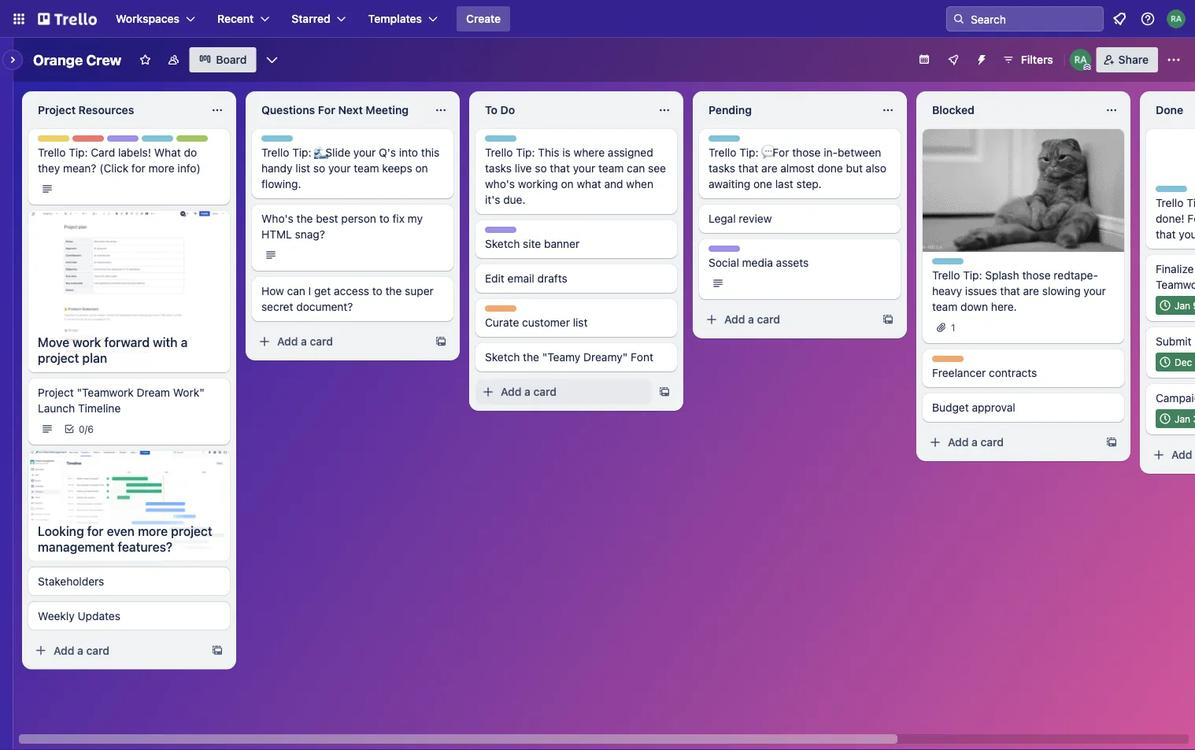 Task type: vqa. For each thing, say whether or not it's contained in the screenshot.
first Project from the top of the page
yes



Task type: locate. For each thing, give the bounding box(es) containing it.
next
[[338, 104, 363, 117]]

add a card button down document?
[[252, 329, 428, 354]]

add a card down document?
[[277, 335, 333, 348]]

1 vertical spatial sketch
[[485, 351, 520, 364]]

1 jan from the top
[[1175, 300, 1190, 311]]

that inside trello tip trello tip: splash those redtape- heavy issues that are slowing your team down here.
[[1000, 285, 1020, 298]]

2 horizontal spatial that
[[1000, 285, 1020, 298]]

tip inside trello tip trello tip: splash those redtape- heavy issues that are slowing your team down here.
[[960, 259, 974, 270]]

add a card button down weekly updates link
[[28, 638, 205, 663]]

those for slowing
[[1022, 269, 1051, 282]]

those inside trello tip trello tip: 💬for those in-between tasks that are almost done but also awaiting one last step.
[[792, 146, 821, 159]]

project up launch
[[38, 386, 74, 399]]

sketch the "teamy dreamy" font
[[485, 351, 653, 364]]

jan 3
[[1175, 413, 1195, 424]]

2 project from the top
[[38, 386, 74, 399]]

color: orange, title: "one more step" element for freelancer
[[932, 356, 964, 362]]

0 horizontal spatial project
[[38, 351, 79, 366]]

can inside trello tip trello tip: this is where assigned tasks live so that your team can see who's working on what and when it's due.
[[627, 162, 645, 175]]

1 horizontal spatial 1
[[1195, 357, 1195, 368]]

a down sketch the "teamy dreamy" font
[[524, 385, 531, 398]]

tip for this
[[513, 136, 527, 147]]

jan for campaig
[[1175, 413, 1190, 424]]

1 horizontal spatial team
[[598, 162, 624, 175]]

trello tip: card labels! what do they mean? (click for more info)
[[38, 146, 200, 175]]

jan inside jan 9 option
[[1175, 300, 1190, 311]]

0 horizontal spatial team
[[354, 162, 379, 175]]

1 project from the top
[[38, 104, 76, 117]]

add a card button down "teamy
[[475, 379, 652, 405]]

1 vertical spatial those
[[1022, 269, 1051, 282]]

🌊slide
[[314, 146, 350, 159]]

1 vertical spatial color: orange, title: "one more step" element
[[932, 356, 964, 362]]

can inside how can i get access to the super secret document?
[[287, 285, 305, 298]]

who's the best person to fix my html snag? link
[[261, 211, 444, 242]]

a down document?
[[301, 335, 307, 348]]

card down document?
[[310, 335, 333, 348]]

tip: inside trello tip trello tip: this is where assigned tasks live so that your team can see who's working on what and when it's due.
[[516, 146, 535, 159]]

tip inside trello tip trello tip: 🌊slide your q's into this handy list so your team keeps on flowing.
[[289, 136, 304, 147]]

tasks up "who's"
[[485, 162, 512, 175]]

templates
[[368, 12, 422, 25]]

snag?
[[295, 228, 325, 241]]

can left 'i'
[[287, 285, 305, 298]]

2 vertical spatial design
[[709, 246, 740, 257]]

for down labels! on the left of the page
[[131, 162, 146, 175]]

tip: up issues
[[963, 269, 982, 282]]

are inside trello tip trello tip: splash those redtape- heavy issues that are slowing your team down here.
[[1023, 285, 1039, 298]]

card down media
[[757, 313, 780, 326]]

team down heavy
[[932, 300, 958, 313]]

blocked
[[932, 104, 975, 117]]

2 horizontal spatial color: purple, title: "design team" element
[[709, 246, 767, 257]]

1 vertical spatial on
[[561, 178, 574, 191]]

0 notifications image
[[1110, 9, 1129, 28]]

banner
[[544, 237, 580, 250]]

with
[[153, 335, 178, 350]]

1 down heavy
[[951, 322, 955, 333]]

2 horizontal spatial design
[[709, 246, 740, 257]]

sketch left site
[[485, 237, 520, 250]]

create button
[[457, 6, 510, 31]]

1 vertical spatial more
[[138, 524, 168, 539]]

color: orange, title: "one more step" element up curate
[[485, 305, 516, 312]]

team down 'q's'
[[354, 162, 379, 175]]

color: orange, title: "one more step" element
[[485, 305, 516, 312], [932, 356, 964, 362]]

to
[[485, 104, 498, 117]]

to left fix
[[379, 212, 389, 225]]

tip
[[170, 136, 184, 147], [289, 136, 304, 147], [513, 136, 527, 147], [736, 136, 751, 147], [1184, 187, 1195, 198], [960, 259, 974, 270]]

team left halp
[[141, 136, 166, 147]]

the up snag?
[[296, 212, 313, 225]]

add a card button
[[699, 307, 875, 332], [252, 329, 428, 354], [475, 379, 652, 405], [923, 430, 1099, 455], [28, 638, 205, 663]]

0 vertical spatial design
[[107, 136, 139, 147]]

a inside move work forward with a project plan
[[181, 335, 188, 350]]

secret
[[261, 300, 293, 313]]

freelancer contracts
[[932, 366, 1037, 379]]

2 vertical spatial the
[[523, 351, 539, 364]]

0 vertical spatial list
[[296, 162, 310, 175]]

campaig link
[[1156, 390, 1195, 406]]

the inside how can i get access to the super secret document?
[[385, 285, 402, 298]]

add a card down weekly updates
[[54, 644, 109, 657]]

tip inside trello tip trello tip: this is where assigned tasks live so that your team can see who's working on what and when it's due.
[[513, 136, 527, 147]]

1 horizontal spatial color: purple, title: "design team" element
[[485, 227, 544, 239]]

2 horizontal spatial team
[[932, 300, 958, 313]]

1 vertical spatial the
[[385, 285, 402, 298]]

tasks up awaiting
[[709, 162, 735, 175]]

can
[[627, 162, 645, 175], [287, 285, 305, 298]]

list inside curate customer list link
[[573, 316, 588, 329]]

review
[[739, 212, 772, 225]]

jan inside jan 3 option
[[1175, 413, 1190, 424]]

team inside design team social media assets
[[743, 246, 767, 257]]

add a card button for who's
[[475, 379, 652, 405]]

1 vertical spatial can
[[287, 285, 305, 298]]

trello tip trello tip: 🌊slide your q's into this handy list so your team keeps on flowing.
[[261, 136, 440, 191]]

1 tasks from the left
[[485, 162, 512, 175]]

1 right dec
[[1195, 357, 1195, 368]]

move work forward with a project plan
[[38, 335, 188, 366]]

for
[[131, 162, 146, 175], [87, 524, 104, 539]]

a down media
[[748, 313, 754, 326]]

that inside trello tip trello tip: 💬for those in-between tasks that are almost done but also awaiting one last step.
[[738, 162, 758, 175]]

1 horizontal spatial list
[[573, 316, 588, 329]]

tip: up 'live'
[[516, 146, 535, 159]]

team inside trello tip trello tip: this is where assigned tasks live so that your team can see who's working on what and when it's due.
[[598, 162, 624, 175]]

labels!
[[118, 146, 151, 159]]

are inside trello tip trello tip: 💬for those in-between tasks that are almost done but also awaiting one last step.
[[761, 162, 777, 175]]

that down is
[[550, 162, 570, 175]]

0 horizontal spatial color: purple, title: "design team" element
[[107, 135, 166, 147]]

list inside trello tip trello tip: 🌊slide your q's into this handy list so your team keeps on flowing.
[[296, 162, 310, 175]]

0 horizontal spatial color: orange, title: "one more step" element
[[485, 305, 516, 312]]

filters button
[[997, 47, 1058, 72]]

color: sky, title: "trello tip" element for trello tip: this is where assigned tasks live so that your team can see who's working on what and when it's due.
[[485, 135, 527, 147]]

on down this
[[415, 162, 428, 175]]

the inside who's the best person to fix my html snag?
[[296, 212, 313, 225]]

create from template… image
[[882, 313, 894, 326], [435, 335, 447, 348], [658, 386, 671, 398], [211, 644, 224, 657]]

team up 'and'
[[598, 162, 624, 175]]

1 vertical spatial color: purple, title: "design team" element
[[485, 227, 544, 239]]

so down 🌊slide
[[313, 162, 325, 175]]

team for can
[[598, 162, 624, 175]]

your down redtape-
[[1084, 285, 1106, 298]]

project up features? at the left of the page
[[171, 524, 212, 539]]

add down sketch the "teamy dreamy" font
[[501, 385, 522, 398]]

1 horizontal spatial color: orange, title: "one more step" element
[[932, 356, 964, 362]]

1 horizontal spatial design
[[485, 228, 516, 239]]

1 vertical spatial design
[[485, 228, 516, 239]]

add a card
[[724, 313, 780, 326], [277, 335, 333, 348], [501, 385, 557, 398], [948, 436, 1004, 449], [54, 644, 109, 657]]

get
[[314, 285, 331, 298]]

1 vertical spatial for
[[87, 524, 104, 539]]

share button
[[1096, 47, 1158, 72]]

trello tip trello tip: 💬for those in-between tasks that are almost done but also awaiting one last step.
[[709, 136, 886, 191]]

tip inside trello tip trello tip: 💬for those in-between tasks that are almost done but also awaiting one last step.
[[736, 136, 751, 147]]

starred button
[[282, 6, 356, 31]]

recent button
[[208, 6, 279, 31]]

Questions For Next Meeting text field
[[252, 98, 425, 123]]

0 horizontal spatial on
[[415, 162, 428, 175]]

the left super
[[385, 285, 402, 298]]

are down 💬for in the top right of the page
[[761, 162, 777, 175]]

1 horizontal spatial on
[[561, 178, 574, 191]]

project
[[38, 351, 79, 366], [171, 524, 212, 539]]

can up when
[[627, 162, 645, 175]]

your down 🌊slide
[[328, 162, 351, 175]]

add a card button for one
[[699, 307, 875, 332]]

0 horizontal spatial 1
[[951, 322, 955, 333]]

design inside design team sketch site banner
[[485, 228, 516, 239]]

tip for splash
[[960, 259, 974, 270]]

those up slowing
[[1022, 269, 1051, 282]]

awaiting
[[709, 178, 750, 191]]

done
[[1156, 104, 1183, 117]]

0 vertical spatial can
[[627, 162, 645, 175]]

tip: left 💬for in the top right of the page
[[739, 146, 759, 159]]

0 horizontal spatial that
[[550, 162, 570, 175]]

list right handy
[[296, 162, 310, 175]]

add down social
[[724, 313, 745, 326]]

font
[[631, 351, 653, 364]]

1 vertical spatial project
[[171, 524, 212, 539]]

on left what
[[561, 178, 574, 191]]

tasks
[[485, 162, 512, 175], [709, 162, 735, 175]]

1 horizontal spatial tasks
[[709, 162, 735, 175]]

your inside trello tip trello tip: splash those redtape- heavy issues that are slowing your team down here.
[[1084, 285, 1106, 298]]

0 vertical spatial are
[[761, 162, 777, 175]]

1 horizontal spatial the
[[385, 285, 402, 298]]

1 vertical spatial 1
[[1195, 357, 1195, 368]]

0 vertical spatial the
[[296, 212, 313, 225]]

your inside trello tip trello tip: this is where assigned tasks live so that your team can see who's working on what and when it's due.
[[573, 162, 595, 175]]

tasks inside trello tip trello tip: this is where assigned tasks live so that your team can see who's working on what and when it's due.
[[485, 162, 512, 175]]

0 vertical spatial color: orange, title: "one more step" element
[[485, 305, 516, 312]]

team right social
[[743, 246, 767, 257]]

ruby anderson (rubyanderson7) image
[[1070, 49, 1092, 71]]

2 sketch from the top
[[485, 351, 520, 364]]

more down what
[[149, 162, 174, 175]]

0 vertical spatial project
[[38, 104, 76, 117]]

between
[[838, 146, 881, 159]]

0 horizontal spatial those
[[792, 146, 821, 159]]

halp
[[176, 136, 197, 147]]

tip: for trello tip: 🌊slide your q's into this handy list so your team keeps on flowing.
[[292, 146, 311, 159]]

that up one
[[738, 162, 758, 175]]

jan left 9
[[1175, 300, 1190, 311]]

a for trello tip: 🌊slide your q's into this handy list so your team keeps on flowing.
[[301, 335, 307, 348]]

Blocked text field
[[923, 98, 1096, 123]]

2 so from the left
[[535, 162, 547, 175]]

0 vertical spatial to
[[379, 212, 389, 225]]

project for project resources
[[38, 104, 76, 117]]

project inside move work forward with a project plan
[[38, 351, 79, 366]]

1 vertical spatial are
[[1023, 285, 1039, 298]]

add down secret
[[277, 335, 298, 348]]

2 vertical spatial color: purple, title: "design team" element
[[709, 246, 767, 257]]

add a card down budget approval
[[948, 436, 1004, 449]]

0 vertical spatial project
[[38, 351, 79, 366]]

tasks inside trello tip trello tip: 💬for those in-between tasks that are almost done but also awaiting one last step.
[[709, 162, 735, 175]]

for up management
[[87, 524, 104, 539]]

0 horizontal spatial for
[[87, 524, 104, 539]]

trello
[[142, 136, 167, 147], [261, 136, 287, 147], [485, 136, 510, 147], [709, 136, 734, 147], [38, 146, 66, 159], [261, 146, 289, 159], [485, 146, 513, 159], [709, 146, 736, 159], [1156, 187, 1181, 198], [1156, 196, 1184, 209], [932, 259, 957, 270], [932, 269, 960, 282]]

list right customer
[[573, 316, 588, 329]]

0 horizontal spatial so
[[313, 162, 325, 175]]

tip: up handy
[[292, 146, 311, 159]]

0 vertical spatial jan
[[1175, 300, 1190, 311]]

in-
[[824, 146, 838, 159]]

your
[[353, 146, 376, 159], [328, 162, 351, 175], [573, 162, 595, 175], [1084, 285, 1106, 298]]

team left banner
[[519, 228, 544, 239]]

create from template… image
[[1105, 436, 1118, 449]]

add a card button down the assets
[[699, 307, 875, 332]]

color: yellow, title: "copy request" element
[[38, 135, 69, 142]]

to
[[379, 212, 389, 225], [372, 285, 382, 298]]

looking
[[38, 524, 84, 539]]

on
[[415, 162, 428, 175], [561, 178, 574, 191]]

i
[[308, 285, 311, 298]]

1 vertical spatial team
[[519, 228, 544, 239]]

keeps
[[382, 162, 412, 175]]

priority
[[72, 136, 106, 147]]

1 sketch from the top
[[485, 237, 520, 250]]

1 horizontal spatial those
[[1022, 269, 1051, 282]]

more inside trello tip: card labels! what do they mean? (click for more info)
[[149, 162, 174, 175]]

filters
[[1021, 53, 1053, 66]]

add a card down media
[[724, 313, 780, 326]]

team inside design team sketch site banner
[[519, 228, 544, 239]]

0 vertical spatial for
[[131, 162, 146, 175]]

for inside trello tip: card labels! what do they mean? (click for more info)
[[131, 162, 146, 175]]

who's
[[261, 212, 293, 225]]

team for down
[[932, 300, 958, 313]]

questions
[[261, 104, 315, 117]]

dreamy"
[[583, 351, 628, 364]]

1 horizontal spatial for
[[131, 162, 146, 175]]

a right with
[[181, 335, 188, 350]]

super
[[405, 285, 434, 298]]

sketch down curate
[[485, 351, 520, 364]]

card for flowing.
[[310, 335, 333, 348]]

1 horizontal spatial so
[[535, 162, 547, 175]]

Board name text field
[[25, 47, 129, 72]]

color: purple, title: "design team" element
[[107, 135, 166, 147], [485, 227, 544, 239], [709, 246, 767, 257]]

add a card down "teamy
[[501, 385, 557, 398]]

jan for finalize 
[[1175, 300, 1190, 311]]

are left slowing
[[1023, 285, 1039, 298]]

design inside design team social media assets
[[709, 246, 740, 257]]

Search field
[[965, 7, 1103, 31]]

color: orange, title: "one more step" element up freelancer
[[932, 356, 964, 362]]

1 horizontal spatial that
[[738, 162, 758, 175]]

tip inside trello tip trello ti
[[1184, 187, 1195, 198]]

a down weekly updates
[[77, 644, 83, 657]]

trello tip: splash those redtape- heavy issues that are slowing your team down here. link
[[932, 268, 1115, 315]]

your left 'q's'
[[353, 146, 376, 159]]

jan
[[1175, 300, 1190, 311], [1175, 413, 1190, 424]]

"teamwork
[[77, 386, 134, 399]]

tip: up mean?
[[69, 146, 88, 159]]

so inside trello tip trello tip: 🌊slide your q's into this handy list so your team keeps on flowing.
[[313, 162, 325, 175]]

star or unstar board image
[[139, 54, 151, 66]]

tip: inside trello tip trello tip: 🌊slide your q's into this handy list so your team keeps on flowing.
[[292, 146, 311, 159]]

card down "teamy
[[533, 385, 557, 398]]

0 horizontal spatial team
[[141, 136, 166, 147]]

primary element
[[0, 0, 1195, 38]]

budget
[[932, 401, 969, 414]]

project inside the project "teamwork dream work" launch timeline
[[38, 386, 74, 399]]

more up features? at the left of the page
[[138, 524, 168, 539]]

to right the access
[[372, 285, 382, 298]]

into
[[399, 146, 418, 159]]

the for who's
[[296, 212, 313, 225]]

more inside looking for even more project management features?
[[138, 524, 168, 539]]

0 vertical spatial color: purple, title: "design team" element
[[107, 135, 166, 147]]

team
[[354, 162, 379, 175], [598, 162, 624, 175], [932, 300, 958, 313]]

card down updates
[[86, 644, 109, 657]]

1 vertical spatial jan
[[1175, 413, 1190, 424]]

1 so from the left
[[313, 162, 325, 175]]

1 horizontal spatial are
[[1023, 285, 1039, 298]]

step.
[[796, 178, 822, 191]]

my
[[408, 212, 423, 225]]

0 vertical spatial sketch
[[485, 237, 520, 250]]

your for tasks
[[573, 162, 595, 175]]

curate customer list link
[[485, 315, 668, 331]]

0 horizontal spatial list
[[296, 162, 310, 175]]

add a card button for flowing.
[[252, 329, 428, 354]]

2 jan from the top
[[1175, 413, 1190, 424]]

your up what
[[573, 162, 595, 175]]

color: sky, title: "trello tip" element
[[142, 135, 184, 147], [261, 135, 304, 147], [485, 135, 527, 147], [709, 135, 751, 147], [1156, 186, 1195, 198], [932, 258, 974, 270]]

looking for even more project management features?
[[38, 524, 212, 554]]

2 tasks from the left
[[709, 162, 735, 175]]

tip: inside trello tip trello tip: 💬for those in-between tasks that are almost done but also awaiting one last step.
[[739, 146, 759, 159]]

project inside text field
[[38, 104, 76, 117]]

1 horizontal spatial team
[[519, 228, 544, 239]]

add for one
[[724, 313, 745, 326]]

1 vertical spatial project
[[38, 386, 74, 399]]

1 vertical spatial to
[[372, 285, 382, 298]]

0 vertical spatial more
[[149, 162, 174, 175]]

team inside trello tip trello tip: splash those redtape- heavy issues that are slowing your team down here.
[[932, 300, 958, 313]]

0 horizontal spatial tasks
[[485, 162, 512, 175]]

team inside trello tip trello tip: 🌊slide your q's into this handy list so your team keeps on flowing.
[[354, 162, 379, 175]]

1 horizontal spatial project
[[171, 524, 212, 539]]

orange
[[33, 51, 83, 68]]

project up color: yellow, title: "copy request" element
[[38, 104, 76, 117]]

card for one
[[757, 313, 780, 326]]

tip: for trello tip: this is where assigned tasks live so that your team can see who's working on what and when it's due.
[[516, 146, 535, 159]]

add down budget
[[948, 436, 969, 449]]

1 vertical spatial list
[[573, 316, 588, 329]]

color: red, title: "priority" element
[[72, 135, 106, 147]]

those up almost
[[792, 146, 821, 159]]

work"
[[173, 386, 204, 399]]

list
[[296, 162, 310, 175], [573, 316, 588, 329]]

2 horizontal spatial the
[[523, 351, 539, 364]]

access
[[334, 285, 369, 298]]

0 horizontal spatial can
[[287, 285, 305, 298]]

0 vertical spatial those
[[792, 146, 821, 159]]

drafts
[[537, 272, 567, 285]]

the left "teamy
[[523, 351, 539, 364]]

0 vertical spatial team
[[141, 136, 166, 147]]

is
[[562, 146, 571, 159]]

sketch
[[485, 237, 520, 250], [485, 351, 520, 364]]

trello ti link
[[1156, 195, 1195, 242]]

0 horizontal spatial design
[[107, 136, 139, 147]]

tip for 🌊slide
[[289, 136, 304, 147]]

back to home image
[[38, 6, 97, 31]]

2 horizontal spatial team
[[743, 246, 767, 257]]

Pending text field
[[699, 98, 872, 123]]

jan left 3
[[1175, 413, 1190, 424]]

team for keeps
[[354, 162, 379, 175]]

trello tip trello ti
[[1156, 187, 1195, 241]]

0 horizontal spatial the
[[296, 212, 313, 225]]

a down budget approval
[[972, 436, 978, 449]]

add
[[724, 313, 745, 326], [277, 335, 298, 348], [501, 385, 522, 398], [948, 436, 969, 449], [54, 644, 74, 657]]

design for social
[[709, 246, 740, 257]]

so up "working"
[[535, 162, 547, 175]]

2 vertical spatial team
[[743, 246, 767, 257]]

0 vertical spatial 1
[[951, 322, 955, 333]]

0 vertical spatial on
[[415, 162, 428, 175]]

that up here.
[[1000, 285, 1020, 298]]

1 horizontal spatial can
[[627, 162, 645, 175]]

management
[[38, 539, 114, 554]]

project down move
[[38, 351, 79, 366]]

those inside trello tip trello tip: splash those redtape- heavy issues that are slowing your team down here.
[[1022, 269, 1051, 282]]

0 horizontal spatial are
[[761, 162, 777, 175]]

looking for even more project management features? link
[[28, 517, 230, 561]]

almost
[[780, 162, 814, 175]]



Task type: describe. For each thing, give the bounding box(es) containing it.
weekly updates link
[[38, 608, 220, 624]]

add a card button down budget approval link
[[923, 430, 1099, 455]]

color: purple, title: "design team" element for social media assets
[[709, 246, 767, 257]]

are for slowing
[[1023, 285, 1039, 298]]

Jan 3 checkbox
[[1156, 409, 1195, 428]]

Dec 1 checkbox
[[1156, 353, 1195, 372]]

customer
[[522, 316, 570, 329]]

edit
[[485, 272, 505, 285]]

add a card for one
[[724, 313, 780, 326]]

automation image
[[969, 47, 991, 69]]

tasks for live
[[485, 162, 512, 175]]

on inside trello tip trello tip: 🌊slide your q's into this handy list so your team keeps on flowing.
[[415, 162, 428, 175]]

what
[[577, 178, 601, 191]]

do
[[500, 104, 515, 117]]

mean?
[[63, 162, 96, 175]]

do
[[184, 146, 197, 159]]

here.
[[991, 300, 1017, 313]]

edit email drafts
[[485, 272, 567, 285]]

customize views image
[[264, 52, 280, 68]]

workspaces
[[116, 12, 180, 25]]

how can i get access to the super secret document?
[[261, 285, 434, 313]]

add for who's
[[501, 385, 522, 398]]

card for who's
[[533, 385, 557, 398]]

color: purple, title: "design team" element for sketch site banner
[[485, 227, 544, 239]]

trello tip halp
[[142, 136, 197, 147]]

last
[[775, 178, 793, 191]]

fix
[[392, 212, 405, 225]]

work
[[73, 335, 101, 350]]

open information menu image
[[1140, 11, 1156, 27]]

search image
[[953, 13, 965, 25]]

To Do text field
[[475, 98, 649, 123]]

color: sky, title: "trello tip" element for trello tip: splash those redtape- heavy issues that are slowing your team down here.
[[932, 258, 974, 270]]

who's the best person to fix my html snag?
[[261, 212, 423, 241]]

resources
[[78, 104, 134, 117]]

that for issues
[[1000, 285, 1020, 298]]

add a card for flowing.
[[277, 335, 333, 348]]

see
[[648, 162, 666, 175]]

plan
[[82, 351, 107, 366]]

done
[[817, 162, 843, 175]]

add down weekly
[[54, 644, 74, 657]]

trello inside trello tip: card labels! what do they mean? (click for more info)
[[38, 146, 66, 159]]

when
[[626, 178, 653, 191]]

Done text field
[[1146, 98, 1195, 123]]

it's
[[485, 193, 500, 206]]

create from template… image for also
[[882, 313, 894, 326]]

trello tip trello tip: this is where assigned tasks live so that your team can see who's working on what and when it's due.
[[485, 136, 666, 206]]

power ups image
[[947, 54, 959, 66]]

forward
[[104, 335, 150, 350]]

tip: inside trello tip: card labels! what do they mean? (click for more info)
[[69, 146, 88, 159]]

heavy
[[932, 285, 962, 298]]

how
[[261, 285, 284, 298]]

workspace visible image
[[167, 54, 180, 66]]

they
[[38, 162, 60, 175]]

submit q link
[[1156, 334, 1195, 350]]

html
[[261, 228, 292, 241]]

9
[[1193, 300, 1195, 311]]

board link
[[189, 47, 256, 72]]

tip for 💬for
[[736, 136, 751, 147]]

move work forward with a project plan link
[[28, 328, 230, 372]]

design team social media assets
[[709, 246, 809, 269]]

budget approval link
[[932, 400, 1115, 416]]

but
[[846, 162, 863, 175]]

workspaces button
[[106, 6, 205, 31]]

one
[[753, 178, 772, 191]]

1 inside checkbox
[[1195, 357, 1195, 368]]

add for flowing.
[[277, 335, 298, 348]]

timeline
[[78, 402, 121, 415]]

trello tip trello tip: splash those redtape- heavy issues that are slowing your team down here.
[[932, 259, 1106, 313]]

curate
[[485, 316, 519, 329]]

what
[[154, 146, 181, 159]]

those for almost
[[792, 146, 821, 159]]

tasks for that
[[709, 162, 735, 175]]

legal review link
[[709, 211, 891, 227]]

project "teamwork dream work" launch timeline link
[[38, 385, 220, 416]]

stakeholders link
[[38, 574, 220, 589]]

calendar power-up image
[[918, 53, 930, 65]]

tip: inside trello tip trello tip: splash those redtape- heavy issues that are slowing your team down here.
[[963, 269, 982, 282]]

live
[[515, 162, 532, 175]]

splash
[[985, 269, 1019, 282]]

for inside looking for even more project management features?
[[87, 524, 104, 539]]

color: lime, title: "halp" element
[[176, 135, 208, 147]]

Jan 9 checkbox
[[1156, 296, 1195, 315]]

for
[[318, 104, 335, 117]]

team for social
[[743, 246, 767, 257]]

curate customer list
[[485, 316, 588, 329]]

your for issues
[[1084, 285, 1106, 298]]

weekly updates
[[38, 609, 120, 622]]

so inside trello tip trello tip: this is where assigned tasks live so that your team can see who's working on what and when it's due.
[[535, 162, 547, 175]]

starred
[[292, 12, 330, 25]]

that inside trello tip trello tip: this is where assigned tasks live so that your team can see who's working on what and when it's due.
[[550, 162, 570, 175]]

your for this
[[328, 162, 351, 175]]

submit
[[1156, 335, 1191, 348]]

slowing
[[1042, 285, 1081, 298]]

how can i get access to the super secret document? link
[[261, 283, 444, 315]]

add a card for who's
[[501, 385, 557, 398]]

also
[[866, 162, 886, 175]]

are for almost
[[761, 162, 777, 175]]

freelancer
[[932, 366, 986, 379]]

pending
[[709, 104, 752, 117]]

finalize
[[1156, 263, 1194, 276]]

color: orange, title: "one more step" element for curate
[[485, 305, 516, 312]]

(click
[[99, 162, 128, 175]]

meeting
[[366, 104, 409, 117]]

best
[[316, 212, 338, 225]]

dec
[[1175, 357, 1192, 368]]

sketch inside "sketch the "teamy dreamy" font" link
[[485, 351, 520, 364]]

this member is an admin of this board. image
[[1084, 64, 1091, 71]]

due.
[[503, 193, 526, 206]]

design for sketch
[[485, 228, 516, 239]]

media
[[742, 256, 773, 269]]

project inside looking for even more project management features?
[[171, 524, 212, 539]]

launch
[[38, 402, 75, 415]]

site
[[523, 237, 541, 250]]

person
[[341, 212, 376, 225]]

card
[[91, 146, 115, 159]]

and
[[604, 178, 623, 191]]

that for tasks
[[738, 162, 758, 175]]

project resources
[[38, 104, 134, 117]]

card down approval
[[981, 436, 1004, 449]]

tip: for trello tip: 💬for those in-between tasks that are almost done but also awaiting one last step.
[[739, 146, 759, 159]]

create from template… image for can
[[658, 386, 671, 398]]

issues
[[965, 285, 997, 298]]

trello tip: this is where assigned tasks live so that your team can see who's working on what and when it's due. link
[[485, 145, 668, 208]]

Project Resources text field
[[28, 98, 202, 123]]

updates
[[78, 609, 120, 622]]

color: sky, title: "trello tip" element for trello tip: 💬for those in-between tasks that are almost done but also awaiting one last step.
[[709, 135, 751, 147]]

6
[[88, 424, 94, 435]]

sketch inside design team sketch site banner
[[485, 237, 520, 250]]

a for trello tip: card labels! what do they mean? (click for more info)
[[77, 644, 83, 657]]

team for sketch
[[519, 228, 544, 239]]

design team sketch site banner
[[485, 228, 580, 250]]

color: sky, title: "trello tip" element for trello ti
[[1156, 186, 1195, 198]]

the for sketch
[[523, 351, 539, 364]]

a for trello tip: this is where assigned tasks live so that your team can see who's working on what and when it's due.
[[524, 385, 531, 398]]

to inside who's the best person to fix my html snag?
[[379, 212, 389, 225]]

project for project "teamwork dream work" launch timeline
[[38, 386, 74, 399]]

show menu image
[[1166, 52, 1182, 68]]

a for trello tip: 💬for those in-between tasks that are almost done but also awaiting one last step.
[[748, 313, 754, 326]]

email
[[507, 272, 534, 285]]

who's
[[485, 178, 515, 191]]

this
[[421, 146, 440, 159]]

ruby anderson (rubyanderson7) image
[[1167, 9, 1186, 28]]

approval
[[972, 401, 1015, 414]]

to inside how can i get access to the super secret document?
[[372, 285, 382, 298]]

move
[[38, 335, 69, 350]]

create from template… image for keeps
[[435, 335, 447, 348]]

💬for
[[761, 146, 789, 159]]

color: sky, title: "trello tip" element for trello tip: 🌊slide your q's into this handy list so your team keeps on flowing.
[[261, 135, 304, 147]]

on inside trello tip trello tip: this is where assigned tasks live so that your team can see who's working on what and when it's due.
[[561, 178, 574, 191]]

finalize link
[[1156, 261, 1195, 293]]



